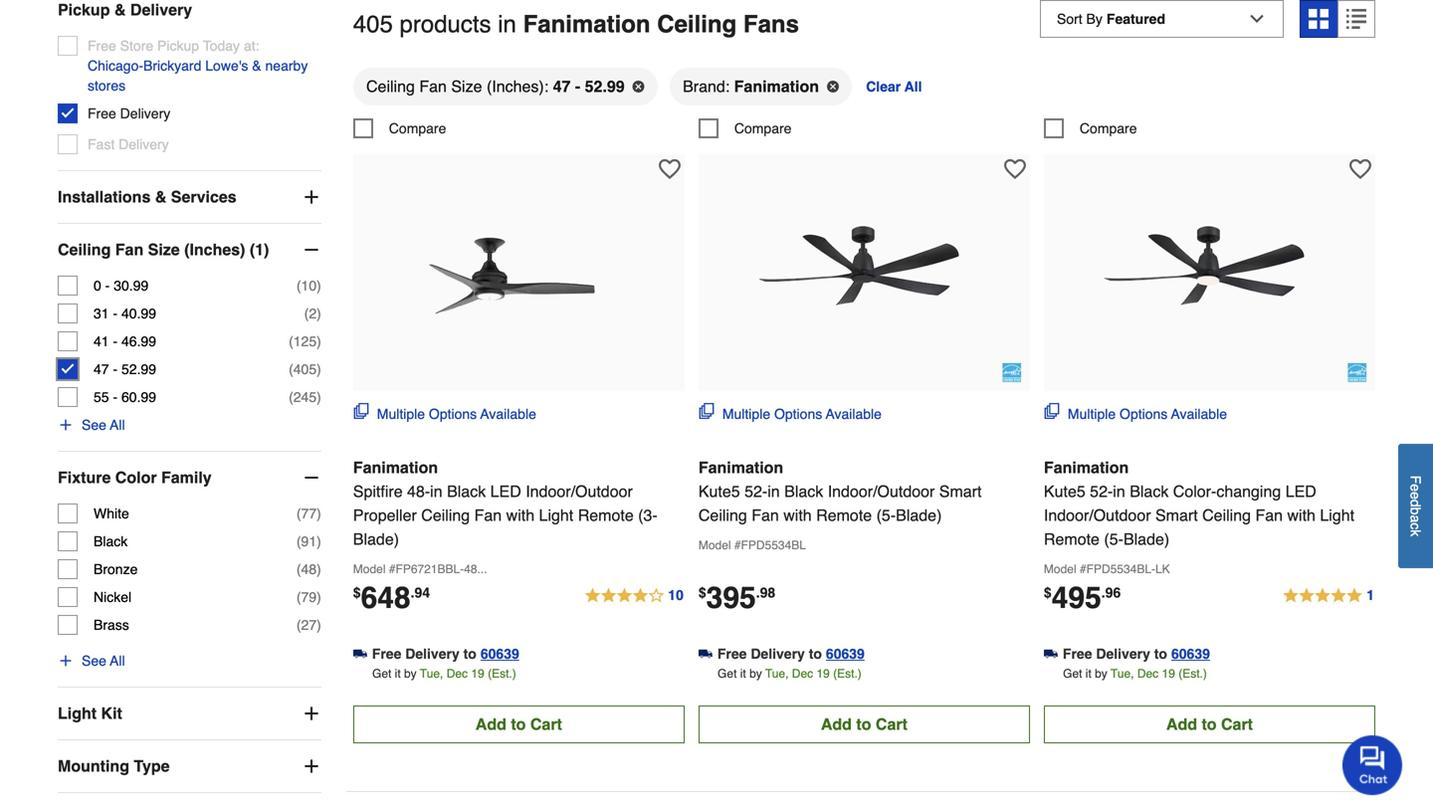 Task type: vqa. For each thing, say whether or not it's contained in the screenshot.


Task type: locate. For each thing, give the bounding box(es) containing it.
model up 495
[[1044, 562, 1077, 576]]

ceiling inside fanimation spitfire 48-in black led indoor/outdoor propeller ceiling fan with light remote (3- blade)
[[421, 506, 470, 524]]

2 (est.) from the left
[[833, 667, 862, 681]]

$ inside $ 395 .98
[[699, 585, 706, 601]]

0 vertical spatial 47
[[553, 77, 571, 95]]

multiple for fanimationkute5 52-in black color-changing led indoor/outdoor smart ceiling fan with light remote (5-blade) element multiple options available link
[[1068, 406, 1116, 422]]

fpd5534bl-
[[1087, 562, 1156, 576]]

$ left .98
[[699, 585, 706, 601]]

( for 91
[[297, 534, 301, 550]]

2 see from the top
[[82, 653, 106, 669]]

2 close circle filled image from the left
[[827, 81, 839, 92]]

1 horizontal spatial it
[[740, 667, 746, 681]]

black right 48-
[[447, 482, 486, 501]]

0 vertical spatial (5-
[[877, 506, 896, 524]]

3 60639 button from the left
[[1172, 644, 1210, 664]]

it for 1st truck filled image from the left
[[395, 667, 401, 681]]

get it by tue, dec 19 (est.) for 1st truck filled image from the right
[[1063, 667, 1207, 681]]

(1)
[[250, 240, 269, 259]]

- for 52.99
[[113, 361, 118, 377]]

smart inside fanimation kute5 52-in black indoor/outdoor smart ceiling fan with remote (5-blade)
[[939, 482, 982, 501]]

52- for indoor/outdoor
[[1090, 482, 1113, 501]]

0 - 30.99
[[94, 278, 149, 294]]

get it by tue, dec 19 (est.) down .96
[[1063, 667, 1207, 681]]

all for ceiling fan size (inches)
[[110, 417, 125, 433]]

2 tue, from the left
[[765, 667, 789, 681]]

tue, down .98
[[765, 667, 789, 681]]

1 horizontal spatial cart
[[876, 715, 908, 734]]

2 horizontal spatial get it by tue, dec 19 (est.)
[[1063, 667, 1207, 681]]

2 horizontal spatial multiple options available link
[[1044, 403, 1227, 424]]

indoor/outdoor inside fanimation kute5 52-in black indoor/outdoor smart ceiling fan with remote (5-blade)
[[828, 482, 935, 501]]

free for second truck filled image
[[718, 646, 747, 662]]

( for 79
[[297, 589, 301, 605]]

2 horizontal spatial #
[[1080, 562, 1087, 576]]

8 ) from the top
[[317, 562, 321, 577]]

0 vertical spatial 52.99
[[585, 77, 625, 95]]

7 ) from the top
[[317, 534, 321, 550]]

1 horizontal spatial add to cart button
[[699, 706, 1030, 743]]

kute5 up model # fpd5534bl
[[699, 482, 740, 501]]

free down 495
[[1063, 646, 1092, 662]]

$ 395 .98
[[699, 581, 776, 615]]

1 horizontal spatial $
[[699, 585, 706, 601]]

all down 55 - 60.99
[[110, 417, 125, 433]]

by down $ 495 .96
[[1095, 667, 1108, 681]]

1 horizontal spatial (est.)
[[833, 667, 862, 681]]

multiple options available link up fanimation kute5 52-in black indoor/outdoor smart ceiling fan with remote (5-blade) on the bottom of the page
[[699, 403, 882, 424]]

model up 395 on the bottom
[[699, 538, 731, 552]]

fanimation spitfire 48-in black led indoor/outdoor propeller ceiling fan with light remote (3-blade) image
[[409, 164, 628, 383]]

list box
[[353, 67, 1376, 118]]

3 cart from the left
[[1221, 715, 1253, 734]]

$ right 79
[[353, 585, 361, 601]]

fan up 48...
[[474, 506, 502, 524]]

3 $ from the left
[[1044, 585, 1052, 601]]

$ for 648
[[353, 585, 361, 601]]

1 horizontal spatial pickup
[[157, 38, 199, 54]]

0 horizontal spatial 60639
[[481, 646, 519, 662]]

3 19 from the left
[[1162, 667, 1175, 681]]

1 horizontal spatial tue,
[[765, 667, 789, 681]]

2 horizontal spatial indoor/outdoor
[[1044, 506, 1151, 524]]

1 horizontal spatial multiple options available
[[723, 406, 882, 422]]

0 horizontal spatial free delivery to 60639
[[372, 646, 519, 662]]

size up 30.99 at top
[[148, 240, 180, 259]]

0 horizontal spatial add to cart button
[[353, 706, 685, 743]]

compare for 1001006182 element
[[389, 120, 446, 136]]

3 free delivery to 60639 from the left
[[1063, 646, 1210, 662]]

2 60639 button from the left
[[826, 644, 865, 664]]

truck filled image down 495
[[1044, 647, 1058, 661]]

2 available from the left
[[826, 406, 882, 422]]

-
[[575, 77, 581, 95], [105, 278, 110, 294], [113, 306, 118, 322], [113, 334, 118, 349], [113, 361, 118, 377], [113, 389, 118, 405]]

0 horizontal spatial 52.99
[[121, 361, 156, 377]]

kute5
[[699, 482, 740, 501], [1044, 482, 1086, 501]]

.98
[[756, 585, 776, 601]]

( for 245
[[289, 389, 293, 405]]

e
[[1408, 484, 1424, 492], [1408, 492, 1424, 499]]

10
[[301, 278, 317, 294], [668, 587, 684, 603]]

0 horizontal spatial truck filled image
[[353, 647, 367, 661]]

2 heart outline image from the left
[[1004, 158, 1026, 180]]

indoor/outdoor inside fanimation spitfire 48-in black led indoor/outdoor propeller ceiling fan with light remote (3- blade)
[[526, 482, 633, 501]]

0 vertical spatial &
[[114, 1, 126, 19]]

1 dec from the left
[[447, 667, 468, 681]]

1 vertical spatial smart
[[1156, 506, 1198, 524]]

in inside fanimation kute5 52-in black indoor/outdoor smart ceiling fan with remote (5-blade)
[[768, 482, 780, 501]]

2 vertical spatial all
[[110, 653, 125, 669]]

2 truck filled image from the left
[[699, 647, 713, 661]]

405 left products
[[353, 11, 393, 38]]

with inside fanimation kute5 52-in black color-changing led indoor/outdoor smart ceiling fan with light remote (5-blade)
[[1288, 506, 1316, 524]]

kute5 for kute5 52-in black color-changing led indoor/outdoor smart ceiling fan with light remote (5-blade)
[[1044, 482, 1086, 501]]

1 with from the left
[[506, 506, 535, 524]]

1 horizontal spatial compare
[[734, 120, 792, 136]]

get down "648"
[[372, 667, 392, 681]]

remote
[[578, 506, 634, 524], [816, 506, 872, 524], [1044, 530, 1100, 548]]

( 2 )
[[304, 306, 321, 322]]

plus image inside installations & services button
[[301, 187, 321, 207]]

( for 2
[[304, 306, 309, 322]]

remote inside fanimation kute5 52-in black color-changing led indoor/outdoor smart ceiling fan with light remote (5-blade)
[[1044, 530, 1100, 548]]

fanimationkute5 52-in black color-changing led indoor/outdoor smart ceiling fan with light remote (5-blade) element
[[1044, 154, 1376, 391]]

0 horizontal spatial (5-
[[877, 506, 896, 524]]

chicago-brickyard lowe's & nearby stores button
[[88, 56, 321, 96]]

fanimation kute5 52-in black indoor/outdoor smart ceiling fan with remote (5-blade)
[[699, 458, 982, 524]]

) down ( 2 )
[[317, 334, 321, 349]]

by down 'actual price $395.98' element
[[750, 667, 762, 681]]

black inside fanimation kute5 52-in black indoor/outdoor smart ceiling fan with remote (5-blade)
[[785, 482, 823, 501]]

compare inside 1001006182 element
[[389, 120, 446, 136]]

1 horizontal spatial 60639
[[826, 646, 865, 662]]

0 horizontal spatial 60639 button
[[481, 644, 519, 664]]

0 vertical spatial 405
[[353, 11, 393, 38]]

light inside fanimation kute5 52-in black color-changing led indoor/outdoor smart ceiling fan with light remote (5-blade)
[[1320, 506, 1355, 524]]

1 get it by tue, dec 19 (est.) from the left
[[372, 667, 516, 681]]

10 left 395 on the bottom
[[668, 587, 684, 603]]

fans
[[744, 11, 799, 38]]

- right 41
[[113, 334, 118, 349]]

60639 button for 1st truck filled image from the right
[[1172, 644, 1210, 664]]

2 horizontal spatial add
[[1167, 715, 1198, 734]]

52.99 down 46.99
[[121, 361, 156, 377]]

77
[[301, 506, 317, 522]]

2 compare from the left
[[734, 120, 792, 136]]

get for second truck filled image
[[718, 667, 737, 681]]

3 it from the left
[[1086, 667, 1092, 681]]

) up 27
[[317, 589, 321, 605]]

3 multiple from the left
[[1068, 406, 1116, 422]]

) down "125"
[[317, 361, 321, 377]]

see down brass
[[82, 653, 106, 669]]

# up $ 495 .96
[[1080, 562, 1087, 576]]

truck filled image down "648"
[[353, 647, 367, 661]]

e up d
[[1408, 484, 1424, 492]]

1 see all button from the top
[[58, 415, 125, 435]]

all right clear
[[905, 79, 922, 94]]

1 horizontal spatial 52-
[[1090, 482, 1113, 501]]

size inside list box
[[451, 77, 482, 95]]

close circle filled image left brand:
[[633, 81, 645, 92]]

0 horizontal spatial kute5
[[699, 482, 740, 501]]

52- inside fanimation kute5 52-in black color-changing led indoor/outdoor smart ceiling fan with light remote (5-blade)
[[1090, 482, 1113, 501]]

10 inside 4 stars image
[[668, 587, 684, 603]]

) for ( 10 )
[[317, 278, 321, 294]]

size for (inches):
[[451, 77, 482, 95]]

b
[[1408, 507, 1424, 515]]

multiple options available
[[377, 406, 536, 422], [723, 406, 882, 422], [1068, 406, 1227, 422]]

pickup up chicago-
[[58, 1, 110, 19]]

3 60639 from the left
[[1172, 646, 1210, 662]]

plus image
[[301, 187, 321, 207], [58, 417, 74, 433], [58, 653, 74, 669], [301, 704, 321, 724], [301, 757, 321, 777]]

in inside fanimation kute5 52-in black color-changing led indoor/outdoor smart ceiling fan with light remote (5-blade)
[[1113, 482, 1126, 501]]

1 horizontal spatial kute5
[[1044, 482, 1086, 501]]

free down 395 on the bottom
[[718, 646, 747, 662]]

with inside fanimation kute5 52-in black indoor/outdoor smart ceiling fan with remote (5-blade)
[[784, 506, 812, 524]]

light left (3-
[[539, 506, 574, 524]]

all
[[905, 79, 922, 94], [110, 417, 125, 433], [110, 653, 125, 669]]

1 heart outline image from the left
[[659, 158, 681, 180]]

delivery down .98
[[751, 646, 805, 662]]

indoor/outdoor
[[526, 482, 633, 501], [828, 482, 935, 501], [1044, 506, 1151, 524]]

3 multiple options available link from the left
[[1044, 403, 1227, 424]]

10 button
[[584, 584, 685, 608]]

3 heart outline image from the left
[[1350, 158, 1372, 180]]

# up actual price $648.94 element
[[389, 562, 396, 576]]

heart outline image
[[659, 158, 681, 180], [1004, 158, 1026, 180], [1350, 158, 1372, 180]]

fanimation for fanimation kute5 52-in black indoor/outdoor smart ceiling fan with remote (5-blade)
[[699, 458, 784, 477]]

f e e d b a c k button
[[1399, 444, 1433, 568]]

) for ( 48 )
[[317, 562, 321, 577]]

1 vertical spatial size
[[148, 240, 180, 259]]

it down $ 648 .94
[[395, 667, 401, 681]]

- right the '(inches):'
[[575, 77, 581, 95]]

multiple for fanimationkute5 52-in black indoor/outdoor smart ceiling fan with remote (5-blade) element's multiple options available link
[[723, 406, 771, 422]]

light left kit
[[58, 704, 97, 723]]

& left services
[[155, 188, 167, 206]]

3 get from the left
[[1063, 667, 1083, 681]]

free for 1st truck filled image from the left
[[372, 646, 402, 662]]

5014169157 element
[[699, 118, 792, 138]]

& down at:
[[252, 58, 261, 74]]

available
[[480, 406, 536, 422], [826, 406, 882, 422], [1171, 406, 1227, 422]]

0 horizontal spatial led
[[490, 482, 521, 501]]

1 horizontal spatial get it by tue, dec 19 (est.)
[[718, 667, 862, 681]]

fanimation inside fanimation kute5 52-in black indoor/outdoor smart ceiling fan with remote (5-blade)
[[699, 458, 784, 477]]

1 60639 from the left
[[481, 646, 519, 662]]

model
[[699, 538, 731, 552], [353, 562, 386, 576], [1044, 562, 1077, 576]]

(est.) for 1st truck filled image from the right
[[1179, 667, 1207, 681]]

1 multiple options available from the left
[[377, 406, 536, 422]]

kute5 inside fanimation kute5 52-in black indoor/outdoor smart ceiling fan with remote (5-blade)
[[699, 482, 740, 501]]

black down white
[[94, 534, 128, 550]]

see down 55
[[82, 417, 106, 433]]

ceiling down 48-
[[421, 506, 470, 524]]

0 horizontal spatial 19
[[471, 667, 485, 681]]

2 dec from the left
[[792, 667, 813, 681]]

available up fanimation kute5 52-in black indoor/outdoor smart ceiling fan with remote (5-blade) on the bottom of the page
[[826, 406, 882, 422]]

see all button
[[58, 415, 125, 435], [58, 651, 125, 671]]

2 by from the left
[[750, 667, 762, 681]]

minus image
[[301, 240, 321, 260]]

405
[[353, 11, 393, 38], [293, 361, 317, 377]]

plus image inside mounting type button
[[301, 757, 321, 777]]

6 ) from the top
[[317, 506, 321, 522]]

products
[[400, 11, 491, 38]]

2 horizontal spatial compare
[[1080, 120, 1137, 136]]

it down $ 495 .96
[[1086, 667, 1092, 681]]

light left a
[[1320, 506, 1355, 524]]

close circle filled image
[[633, 81, 645, 92], [827, 81, 839, 92]]

get for 1st truck filled image from the left
[[372, 667, 392, 681]]

2 horizontal spatial &
[[252, 58, 261, 74]]

free
[[88, 38, 116, 54], [88, 106, 116, 122], [372, 646, 402, 662], [718, 646, 747, 662], [1063, 646, 1092, 662]]

) down ( 91 )
[[317, 562, 321, 577]]

fanimation inside fanimation kute5 52-in black color-changing led indoor/outdoor smart ceiling fan with light remote (5-blade)
[[1044, 458, 1129, 477]]

2 led from the left
[[1286, 482, 1317, 501]]

1 multiple options available link from the left
[[353, 403, 536, 424]]

2 e from the top
[[1408, 492, 1424, 499]]

1 horizontal spatial 10
[[668, 587, 684, 603]]

1 compare from the left
[[389, 120, 446, 136]]

1 horizontal spatial remote
[[816, 506, 872, 524]]

2 free delivery to 60639 from the left
[[718, 646, 865, 662]]

2 60639 from the left
[[826, 646, 865, 662]]

0 horizontal spatial it
[[395, 667, 401, 681]]

0 horizontal spatial pickup
[[58, 1, 110, 19]]

mounting type
[[58, 757, 170, 776]]

2 horizontal spatial get
[[1063, 667, 1083, 681]]

0 vertical spatial smart
[[939, 482, 982, 501]]

cart for second add to cart button from left
[[876, 715, 908, 734]]

&
[[114, 1, 126, 19], [252, 58, 261, 74], [155, 188, 167, 206]]

black for smart
[[1130, 482, 1169, 501]]

0 horizontal spatial smart
[[939, 482, 982, 501]]

fanimation kute5 52-in black color-changing led indoor/outdoor smart ceiling fan with light remote (5-blade)
[[1044, 458, 1355, 548]]

services
[[171, 188, 237, 206]]

# for fanimation spitfire 48-in black led indoor/outdoor propeller ceiling fan with light remote (3- blade)
[[389, 562, 396, 576]]

52- up model # fpd5534bl
[[745, 482, 768, 501]]

kute5 inside fanimation kute5 52-in black color-changing led indoor/outdoor smart ceiling fan with light remote (5-blade)
[[1044, 482, 1086, 501]]

1 ) from the top
[[317, 278, 321, 294]]

pickup up the brickyard
[[157, 38, 199, 54]]

( for 125
[[289, 334, 293, 349]]

& up store
[[114, 1, 126, 19]]

free delivery to 60639 down .98
[[718, 646, 865, 662]]

- for 60.99
[[113, 389, 118, 405]]

1 free delivery to 60639 from the left
[[372, 646, 519, 662]]

plus image for light kit
[[301, 704, 321, 724]]

dec for 1st truck filled image from the left
[[447, 667, 468, 681]]

see all for fixture color family
[[82, 653, 125, 669]]

1001006182 element
[[353, 118, 446, 138]]

0 horizontal spatial multiple options available link
[[353, 403, 536, 424]]

2 multiple options available from the left
[[723, 406, 882, 422]]

5 stars image
[[1282, 584, 1376, 608]]

2 with from the left
[[784, 506, 812, 524]]

0 horizontal spatial by
[[404, 667, 417, 681]]

smart
[[939, 482, 982, 501], [1156, 506, 1198, 524]]

10 ) from the top
[[317, 617, 321, 633]]

2 multiple options available link from the left
[[699, 403, 882, 424]]

kute5 up model # fpd5534bl-lk
[[1044, 482, 1086, 501]]

fixture color family button
[[58, 452, 321, 504]]

2 horizontal spatial $
[[1044, 585, 1052, 601]]

0 horizontal spatial (est.)
[[488, 667, 516, 681]]

1 60639 button from the left
[[481, 644, 519, 664]]

$ inside $ 648 .94
[[353, 585, 361, 601]]

2 ) from the top
[[317, 306, 321, 322]]

blade) inside fanimation kute5 52-in black indoor/outdoor smart ceiling fan with remote (5-blade)
[[896, 506, 942, 524]]

1 vertical spatial all
[[110, 417, 125, 433]]

0 horizontal spatial $
[[353, 585, 361, 601]]

close circle filled image left clear
[[827, 81, 839, 92]]

cart for third add to cart button from the right
[[530, 715, 562, 734]]

see all down brass
[[82, 653, 125, 669]]

2 horizontal spatial remote
[[1044, 530, 1100, 548]]

available up color- at the right bottom of page
[[1171, 406, 1227, 422]]

47 right the '(inches):'
[[553, 77, 571, 95]]

available for fanimationkute5 52-in black color-changing led indoor/outdoor smart ceiling fan with light remote (5-blade) element
[[1171, 406, 1227, 422]]

close circle filled image for fanimation
[[827, 81, 839, 92]]

1 kute5 from the left
[[699, 482, 740, 501]]

get it by tue, dec 19 (est.) down .94
[[372, 667, 516, 681]]

free delivery to 60639 down .94
[[372, 646, 519, 662]]

black up fpd5534bl
[[785, 482, 823, 501]]

see all down 55
[[82, 417, 125, 433]]

1 it from the left
[[395, 667, 401, 681]]

2 $ from the left
[[699, 585, 706, 601]]

- right 31
[[113, 306, 118, 322]]

2 horizontal spatial 60639 button
[[1172, 644, 1210, 664]]

2 horizontal spatial model
[[1044, 562, 1077, 576]]

10 up ( 2 )
[[301, 278, 317, 294]]

truck filled image
[[353, 647, 367, 661], [699, 647, 713, 661], [1044, 647, 1058, 661]]

plus image inside light kit button
[[301, 704, 321, 724]]

$ inside $ 495 .96
[[1044, 585, 1052, 601]]

model up "648"
[[353, 562, 386, 576]]

2 kute5 from the left
[[1044, 482, 1086, 501]]

) up ( 91 )
[[317, 506, 321, 522]]

0 horizontal spatial available
[[480, 406, 536, 422]]

free delivery to 60639 for 1st truck filled image from the left
[[372, 646, 519, 662]]

0 vertical spatial see all button
[[58, 415, 125, 435]]

2 cart from the left
[[876, 715, 908, 734]]

0 horizontal spatial light
[[58, 704, 97, 723]]

ceiling up brand:
[[657, 11, 737, 38]]

3 by from the left
[[1095, 667, 1108, 681]]

2 see all button from the top
[[58, 651, 125, 671]]

91
[[301, 534, 317, 550]]

in for fanimation kute5 52-in black color-changing led indoor/outdoor smart ceiling fan with light remote (5-blade)
[[1113, 482, 1126, 501]]

2 horizontal spatial blade)
[[1124, 530, 1170, 548]]

delivery up free store pickup today at:
[[130, 1, 192, 19]]

1 horizontal spatial smart
[[1156, 506, 1198, 524]]

- up 55 - 60.99
[[113, 361, 118, 377]]

0 vertical spatial see
[[82, 417, 106, 433]]

fanimation
[[523, 11, 651, 38], [734, 77, 819, 95], [353, 458, 438, 477], [699, 458, 784, 477], [1044, 458, 1129, 477]]

3 compare from the left
[[1080, 120, 1137, 136]]

(est.) for 1st truck filled image from the left
[[488, 667, 516, 681]]

1 vertical spatial (5-
[[1104, 530, 1124, 548]]

list view image
[[1347, 9, 1367, 29]]

1 horizontal spatial model
[[699, 538, 731, 552]]

1 led from the left
[[490, 482, 521, 501]]

size left the '(inches):'
[[451, 77, 482, 95]]

) up ( 48 )
[[317, 534, 321, 550]]

chicago-
[[88, 58, 143, 74]]

compare
[[389, 120, 446, 136], [734, 120, 792, 136], [1080, 120, 1137, 136]]

fanimation inside fanimation spitfire 48-in black led indoor/outdoor propeller ceiling fan with light remote (3- blade)
[[353, 458, 438, 477]]

get
[[372, 667, 392, 681], [718, 667, 737, 681], [1063, 667, 1083, 681]]

0 horizontal spatial multiple
[[377, 406, 425, 422]]

0 horizontal spatial model
[[353, 562, 386, 576]]

2 horizontal spatial free delivery to 60639
[[1063, 646, 1210, 662]]

free down "648"
[[372, 646, 402, 662]]

52-
[[745, 482, 768, 501], [1090, 482, 1113, 501]]

multiple options available link up color- at the right bottom of page
[[1044, 403, 1227, 424]]

get it by tue, dec 19 (est.) down .98
[[718, 667, 862, 681]]

delivery up fast delivery
[[120, 106, 170, 122]]

see all button for fixture color family
[[58, 651, 125, 671]]

60639 button for second truck filled image
[[826, 644, 865, 664]]

brand: fanimation
[[683, 77, 819, 95]]

black
[[447, 482, 486, 501], [785, 482, 823, 501], [1130, 482, 1169, 501], [94, 534, 128, 550]]

5 ) from the top
[[317, 389, 321, 405]]

3 available from the left
[[1171, 406, 1227, 422]]

fanimation for fanimation spitfire 48-in black led indoor/outdoor propeller ceiling fan with light remote (3- blade)
[[353, 458, 438, 477]]

31 - 40.99
[[94, 306, 156, 322]]

f
[[1408, 475, 1424, 484]]

color
[[115, 468, 157, 487]]

1 horizontal spatial 60639 button
[[826, 644, 865, 664]]

see for ceiling fan size (inches)
[[82, 417, 106, 433]]

fanimation kute5 52-in black indoor/outdoor smart ceiling fan with remote (5-blade) image
[[755, 164, 974, 383]]

ceiling
[[657, 11, 737, 38], [366, 77, 415, 95], [58, 240, 111, 259], [421, 506, 470, 524], [699, 506, 747, 524], [1203, 506, 1251, 524]]

.94
[[411, 585, 430, 601]]

1 horizontal spatial (5-
[[1104, 530, 1124, 548]]

2 horizontal spatial light
[[1320, 506, 1355, 524]]

60639 for second truck filled image
[[826, 646, 865, 662]]

1 horizontal spatial heart outline image
[[1004, 158, 1026, 180]]

2 horizontal spatial multiple
[[1068, 406, 1116, 422]]

black inside fanimation spitfire 48-in black led indoor/outdoor propeller ceiling fan with light remote (3- blade)
[[447, 482, 486, 501]]

size
[[451, 77, 482, 95], [148, 240, 180, 259]]

compare inside 5014169157 element
[[734, 120, 792, 136]]

model for spitfire 48-in black led indoor/outdoor propeller ceiling fan with light remote (3- blade)
[[353, 562, 386, 576]]

by for second truck filled image
[[750, 667, 762, 681]]

see all
[[82, 417, 125, 433], [82, 653, 125, 669]]

1 close circle filled image from the left
[[633, 81, 645, 92]]

tue, for 1st truck filled image from the left
[[420, 667, 443, 681]]

multiple options available up 48-
[[377, 406, 536, 422]]

( 405 )
[[289, 361, 321, 377]]

1 truck filled image from the left
[[353, 647, 367, 661]]

& for services
[[155, 188, 167, 206]]

2 horizontal spatial by
[[1095, 667, 1108, 681]]

# up $ 395 .98
[[735, 538, 741, 552]]

get down 495
[[1063, 667, 1083, 681]]

0 horizontal spatial 10
[[301, 278, 317, 294]]

3 tue, from the left
[[1111, 667, 1134, 681]]

) for ( 79 )
[[317, 589, 321, 605]]

$ for 495
[[1044, 585, 1052, 601]]

) for ( 405 )
[[317, 361, 321, 377]]

1 button
[[1282, 584, 1376, 608]]

1 vertical spatial pickup
[[157, 38, 199, 54]]

3 options from the left
[[1120, 406, 1168, 422]]

1 horizontal spatial size
[[451, 77, 482, 95]]

3 (est.) from the left
[[1179, 667, 1207, 681]]

.96
[[1102, 585, 1121, 601]]

compare inside 5014170987 element
[[1080, 120, 1137, 136]]

chicago-brickyard lowe's & nearby stores
[[88, 58, 308, 94]]

1 add to cart from the left
[[476, 715, 562, 734]]

2 get it by tue, dec 19 (est.) from the left
[[718, 667, 862, 681]]

0 horizontal spatial indoor/outdoor
[[526, 482, 633, 501]]

all down brass
[[110, 653, 125, 669]]

e up b
[[1408, 492, 1424, 499]]

options for fanimationkute5 52-in black color-changing led indoor/outdoor smart ceiling fan with light remote (5-blade) element
[[1120, 406, 1168, 422]]

1 see all from the top
[[82, 417, 125, 433]]

2 horizontal spatial truck filled image
[[1044, 647, 1058, 661]]

0 horizontal spatial size
[[148, 240, 180, 259]]

1 horizontal spatial close circle filled image
[[827, 81, 839, 92]]

2 horizontal spatial tue,
[[1111, 667, 1134, 681]]

store
[[120, 38, 153, 54]]

black left color- at the right bottom of page
[[1130, 482, 1169, 501]]

clear
[[866, 79, 901, 94]]

fan up fpd5534bl
[[752, 506, 779, 524]]

1 horizontal spatial indoor/outdoor
[[828, 482, 935, 501]]

0 horizontal spatial 405
[[293, 361, 317, 377]]

4 ) from the top
[[317, 361, 321, 377]]

0 horizontal spatial tue,
[[420, 667, 443, 681]]

( for 48
[[297, 562, 301, 577]]

fanimation inside list box
[[734, 77, 819, 95]]

black inside fanimation kute5 52-in black color-changing led indoor/outdoor smart ceiling fan with light remote (5-blade)
[[1130, 482, 1169, 501]]

1 add to cart button from the left
[[353, 706, 685, 743]]

0 horizontal spatial add to cart
[[476, 715, 562, 734]]

with inside fanimation spitfire 48-in black led indoor/outdoor propeller ceiling fan with light remote (3- blade)
[[506, 506, 535, 524]]

all for fixture color family
[[110, 653, 125, 669]]

1 cart from the left
[[530, 715, 562, 734]]

2 horizontal spatial cart
[[1221, 715, 1253, 734]]

2 19 from the left
[[817, 667, 830, 681]]

1 (est.) from the left
[[488, 667, 516, 681]]

fan inside fanimation spitfire 48-in black led indoor/outdoor propeller ceiling fan with light remote (3- blade)
[[474, 506, 502, 524]]

1 horizontal spatial &
[[155, 188, 167, 206]]

multiple options available link
[[353, 403, 536, 424], [699, 403, 882, 424], [1044, 403, 1227, 424]]

see
[[82, 417, 106, 433], [82, 653, 106, 669]]

by down $ 648 .94
[[404, 667, 417, 681]]

by
[[404, 667, 417, 681], [750, 667, 762, 681], [1095, 667, 1108, 681]]

fanimation kute5 52-in black color-changing led indoor/outdoor smart ceiling fan with light remote (5-blade) image
[[1100, 164, 1319, 383]]

3 dec from the left
[[1138, 667, 1159, 681]]

truck filled image down 395 on the bottom
[[699, 647, 713, 661]]

in left color- at the right bottom of page
[[1113, 482, 1126, 501]]

2 get from the left
[[718, 667, 737, 681]]

- for 30.99
[[105, 278, 110, 294]]

led right 48-
[[490, 482, 521, 501]]

indoor/outdoor inside fanimation kute5 52-in black color-changing led indoor/outdoor smart ceiling fan with light remote (5-blade)
[[1044, 506, 1151, 524]]

0 horizontal spatial get it by tue, dec 19 (est.)
[[372, 667, 516, 681]]

multiple options available for fanimationkute5 52-in black indoor/outdoor smart ceiling fan with remote (5-blade) element
[[723, 406, 882, 422]]

0 vertical spatial size
[[451, 77, 482, 95]]

# for fanimation kute5 52-in black indoor/outdoor smart ceiling fan with remote (5-blade)
[[735, 538, 741, 552]]

today
[[203, 38, 240, 54]]

1 get from the left
[[372, 667, 392, 681]]

2 options from the left
[[774, 406, 822, 422]]

( for 405
[[289, 361, 293, 377]]

$ for 395
[[699, 585, 706, 601]]

0 horizontal spatial &
[[114, 1, 126, 19]]

actual price $395.98 element
[[699, 581, 776, 615]]

3 ) from the top
[[317, 334, 321, 349]]

to
[[464, 646, 477, 662], [809, 646, 822, 662], [1154, 646, 1168, 662], [511, 715, 526, 734], [856, 715, 871, 734], [1202, 715, 1217, 734]]

0 vertical spatial see all
[[82, 417, 125, 433]]

delivery down free delivery
[[119, 136, 169, 152]]

2 horizontal spatial dec
[[1138, 667, 1159, 681]]

# for fanimation kute5 52-in black color-changing led indoor/outdoor smart ceiling fan with light remote (5-blade)
[[1080, 562, 1087, 576]]

3 get it by tue, dec 19 (est.) from the left
[[1063, 667, 1207, 681]]

(5-
[[877, 506, 896, 524], [1104, 530, 1124, 548]]

1 by from the left
[[404, 667, 417, 681]]

tue, down .96
[[1111, 667, 1134, 681]]

52- inside fanimation kute5 52-in black indoor/outdoor smart ceiling fan with remote (5-blade)
[[745, 482, 768, 501]]

model # fpd5534bl-lk
[[1044, 562, 1170, 576]]

47 down 41
[[94, 361, 109, 377]]

- for 40.99
[[113, 306, 118, 322]]

minus image
[[301, 468, 321, 488]]

) for ( 245 )
[[317, 389, 321, 405]]

405 down "125"
[[293, 361, 317, 377]]

41
[[94, 334, 109, 349]]

it down $ 395 .98
[[740, 667, 746, 681]]

2 see all from the top
[[82, 653, 125, 669]]

9 ) from the top
[[317, 589, 321, 605]]

1 horizontal spatial blade)
[[896, 506, 942, 524]]

2 horizontal spatial available
[[1171, 406, 1227, 422]]

0 horizontal spatial 52-
[[745, 482, 768, 501]]

close circle filled image for 47 - 52.99
[[633, 81, 645, 92]]

(est.) for second truck filled image
[[833, 667, 862, 681]]

1 52- from the left
[[745, 482, 768, 501]]

1 e from the top
[[1408, 484, 1424, 492]]

0 horizontal spatial remote
[[578, 506, 634, 524]]

see all button down 55
[[58, 415, 125, 435]]

grid view image
[[1309, 9, 1329, 29]]

0 horizontal spatial compare
[[389, 120, 446, 136]]

1 $ from the left
[[353, 585, 361, 601]]

2 multiple from the left
[[723, 406, 771, 422]]

0 horizontal spatial #
[[389, 562, 396, 576]]

2 52- from the left
[[1090, 482, 1113, 501]]

1 19 from the left
[[471, 667, 485, 681]]

in inside fanimation spitfire 48-in black led indoor/outdoor propeller ceiling fan with light remote (3- blade)
[[430, 482, 443, 501]]

ceiling up model # fpd5534bl
[[699, 506, 747, 524]]

) up ( 2 )
[[317, 278, 321, 294]]

light
[[539, 506, 574, 524], [1320, 506, 1355, 524], [58, 704, 97, 723]]

get for 1st truck filled image from the right
[[1063, 667, 1083, 681]]

1 see from the top
[[82, 417, 106, 433]]

3 with from the left
[[1288, 506, 1316, 524]]

2 it from the left
[[740, 667, 746, 681]]

1 tue, from the left
[[420, 667, 443, 681]]

5014170987 element
[[1044, 118, 1137, 138]]

fan up 30.99 at top
[[115, 240, 144, 259]]

led right changing
[[1286, 482, 1317, 501]]

in right spitfire on the left of page
[[430, 482, 443, 501]]

available up fanimation spitfire 48-in black led indoor/outdoor propeller ceiling fan with light remote (3- blade)
[[480, 406, 536, 422]]

1 multiple from the left
[[377, 406, 425, 422]]

- inside list box
[[575, 77, 581, 95]]

2 horizontal spatial with
[[1288, 506, 1316, 524]]

fpd5534bl
[[741, 538, 806, 552]]

model # fpd5534bl
[[699, 538, 806, 552]]

actual price $495.96 element
[[1044, 581, 1121, 615]]

1 vertical spatial see all button
[[58, 651, 125, 671]]

245
[[293, 389, 317, 405]]



Task type: describe. For each thing, give the bounding box(es) containing it.
125
[[293, 334, 317, 349]]

blade) inside fanimation kute5 52-in black color-changing led indoor/outdoor smart ceiling fan with light remote (5-blade)
[[1124, 530, 1170, 548]]

type
[[134, 757, 170, 776]]

available for fanimationkute5 52-in black indoor/outdoor smart ceiling fan with remote (5-blade) element
[[826, 406, 882, 422]]

free down stores
[[88, 106, 116, 122]]

3 add from the left
[[1167, 715, 1198, 734]]

fanimationkute5 52-in black indoor/outdoor smart ceiling fan with remote (5-blade) element
[[699, 154, 1030, 391]]

30.99
[[114, 278, 149, 294]]

- for 46.99
[[113, 334, 118, 349]]

0
[[94, 278, 101, 294]]

multiple options available link for fanimationkute5 52-in black color-changing led indoor/outdoor smart ceiling fan with light remote (5-blade) element
[[1044, 403, 1227, 424]]

(5- inside fanimation kute5 52-in black indoor/outdoor smart ceiling fan with remote (5-blade)
[[877, 506, 896, 524]]

in for fanimation spitfire 48-in black led indoor/outdoor propeller ceiling fan with light remote (3- blade)
[[430, 482, 443, 501]]

size for (inches)
[[148, 240, 180, 259]]

$ 495 .96
[[1044, 581, 1121, 615]]

) for ( 2 )
[[317, 306, 321, 322]]

by for 1st truck filled image from the left
[[404, 667, 417, 681]]

free up chicago-
[[88, 38, 116, 54]]

55
[[94, 389, 109, 405]]

3 add to cart button from the left
[[1044, 706, 1376, 743]]

& for delivery
[[114, 1, 126, 19]]

tue, for 1st truck filled image from the right
[[1111, 667, 1134, 681]]

( 27 )
[[297, 617, 321, 633]]

fixture color family
[[58, 468, 212, 487]]

changing
[[1217, 482, 1281, 501]]

495
[[1052, 581, 1102, 615]]

) for ( 77 )
[[317, 506, 321, 522]]

installations & services button
[[58, 171, 321, 223]]

2
[[309, 306, 317, 322]]

$ 648 .94
[[353, 581, 430, 615]]

fanimation for fanimation kute5 52-in black color-changing led indoor/outdoor smart ceiling fan with light remote (5-blade)
[[1044, 458, 1129, 477]]

60639 button for 1st truck filled image from the left
[[481, 644, 519, 664]]

model for kute5 52-in black color-changing led indoor/outdoor smart ceiling fan with light remote (5-blade)
[[1044, 562, 1077, 576]]

1 horizontal spatial 405
[[353, 11, 393, 38]]

0 horizontal spatial 47
[[94, 361, 109, 377]]

41 - 46.99
[[94, 334, 156, 349]]

ceiling inside fanimation kute5 52-in black color-changing led indoor/outdoor smart ceiling fan with light remote (5-blade)
[[1203, 506, 1251, 524]]

( for 27
[[297, 617, 301, 633]]

1 vertical spatial 405
[[293, 361, 317, 377]]

nearby
[[265, 58, 308, 74]]

27
[[301, 617, 317, 633]]

(inches)
[[184, 240, 245, 259]]

) for ( 91 )
[[317, 534, 321, 550]]

dec for second truck filled image
[[792, 667, 813, 681]]

2 add to cart button from the left
[[699, 706, 1030, 743]]

free delivery to 60639 for 1st truck filled image from the right
[[1063, 646, 1210, 662]]

79
[[301, 589, 317, 605]]

( 10 )
[[297, 278, 321, 294]]

( for 77
[[297, 506, 301, 522]]

4 stars image
[[584, 584, 685, 608]]

black for with
[[785, 482, 823, 501]]

see for fixture color family
[[82, 653, 106, 669]]

kute5 for kute5 52-in black indoor/outdoor smart ceiling fan with remote (5-blade)
[[699, 482, 740, 501]]

ceiling fan size (inches) (1)
[[58, 240, 269, 259]]

fixture
[[58, 468, 111, 487]]

fast
[[88, 136, 115, 152]]

405 products in fanimation ceiling fans
[[353, 11, 799, 38]]

31
[[94, 306, 109, 322]]

) for ( 125 )
[[317, 334, 321, 349]]

d
[[1408, 499, 1424, 507]]

energy star qualified image
[[1002, 363, 1022, 383]]

52- for fan
[[745, 482, 768, 501]]

fan inside fanimation kute5 52-in black indoor/outdoor smart ceiling fan with remote (5-blade)
[[752, 506, 779, 524]]

& inside chicago-brickyard lowe's & nearby stores
[[252, 58, 261, 74]]

plus image for mounting type
[[301, 757, 321, 777]]

see all button for ceiling fan size (inches)
[[58, 415, 125, 435]]

c
[[1408, 523, 1424, 530]]

spitfire
[[353, 482, 403, 501]]

propeller
[[353, 506, 417, 524]]

it for second truck filled image
[[740, 667, 746, 681]]

stores
[[88, 78, 126, 94]]

cart for first add to cart button from the right
[[1221, 715, 1253, 734]]

( 48 )
[[297, 562, 321, 577]]

compare for 5014169157 element
[[734, 120, 792, 136]]

chat invite button image
[[1343, 735, 1404, 795]]

1 add from the left
[[476, 715, 507, 734]]

blade) inside fanimation spitfire 48-in black led indoor/outdoor propeller ceiling fan with light remote (3- blade)
[[353, 530, 399, 548]]

( 125 )
[[289, 334, 321, 349]]

options for fanimationkute5 52-in black indoor/outdoor smart ceiling fan with remote (5-blade) element
[[774, 406, 822, 422]]

2 add from the left
[[821, 715, 852, 734]]

fp6721bbl-
[[396, 562, 464, 576]]

47 - 52.99
[[94, 361, 156, 377]]

1
[[1367, 587, 1375, 603]]

in right products
[[498, 11, 517, 38]]

at:
[[244, 38, 259, 54]]

brickyard
[[143, 58, 201, 74]]

in for fanimation kute5 52-in black indoor/outdoor smart ceiling fan with remote (5-blade)
[[768, 482, 780, 501]]

19 for second truck filled image
[[817, 667, 830, 681]]

( 77 )
[[297, 506, 321, 522]]

fan inside fanimation kute5 52-in black color-changing led indoor/outdoor smart ceiling fan with light remote (5-blade)
[[1256, 506, 1283, 524]]

ceiling inside fanimation kute5 52-in black indoor/outdoor smart ceiling fan with remote (5-blade)
[[699, 506, 747, 524]]

color-
[[1173, 482, 1217, 501]]

19 for 1st truck filled image from the right
[[1162, 667, 1175, 681]]

55 - 60.99
[[94, 389, 156, 405]]

get it by tue, dec 19 (est.) for 1st truck filled image from the left
[[372, 667, 516, 681]]

installations & services
[[58, 188, 237, 206]]

led inside fanimation kute5 52-in black color-changing led indoor/outdoor smart ceiling fan with light remote (5-blade)
[[1286, 482, 1317, 501]]

light inside button
[[58, 704, 97, 723]]

40.99
[[121, 306, 156, 322]]

0 vertical spatial 10
[[301, 278, 317, 294]]

( 245 )
[[289, 389, 321, 405]]

) for ( 27 )
[[317, 617, 321, 633]]

46.99
[[121, 334, 156, 349]]

fan up 1001006182 element
[[419, 77, 447, 95]]

1 vertical spatial 52.99
[[121, 361, 156, 377]]

get it by tue, dec 19 (est.) for second truck filled image
[[718, 667, 862, 681]]

free delivery to 60639 for second truck filled image
[[718, 646, 865, 662]]

a
[[1408, 515, 1424, 523]]

48-
[[407, 482, 430, 501]]

ceiling up 0
[[58, 240, 111, 259]]

installations
[[58, 188, 151, 206]]

( 79 )
[[297, 589, 321, 605]]

remote inside fanimation spitfire 48-in black led indoor/outdoor propeller ceiling fan with light remote (3- blade)
[[578, 506, 634, 524]]

1 horizontal spatial 52.99
[[585, 77, 625, 95]]

3 truck filled image from the left
[[1044, 647, 1058, 661]]

ceiling up 1001006182 element
[[366, 77, 415, 95]]

395
[[706, 581, 756, 615]]

tue, for second truck filled image
[[765, 667, 789, 681]]

ceiling fan size (inches): 47 - 52.99
[[366, 77, 625, 95]]

(3-
[[638, 506, 658, 524]]

clear all
[[866, 79, 922, 94]]

fanimation spitfire 48-in black led indoor/outdoor propeller ceiling fan with light remote (3- blade)
[[353, 458, 658, 548]]

multiple for third multiple options available link from the right
[[377, 406, 425, 422]]

nickel
[[94, 589, 132, 605]]

(5- inside fanimation kute5 52-in black color-changing led indoor/outdoor smart ceiling fan with light remote (5-blade)
[[1104, 530, 1124, 548]]

free store pickup today at:
[[88, 38, 259, 54]]

lk
[[1156, 562, 1170, 576]]

see all for ceiling fan size (inches)
[[82, 417, 125, 433]]

energy star qualified image
[[1348, 363, 1368, 383]]

bronze
[[94, 562, 138, 577]]

dec for 1st truck filled image from the right
[[1138, 667, 1159, 681]]

brand:
[[683, 77, 730, 95]]

2 add to cart from the left
[[821, 715, 908, 734]]

48...
[[464, 562, 487, 576]]

light kit button
[[58, 688, 321, 740]]

648
[[361, 581, 411, 615]]

plus image for installations & services
[[301, 187, 321, 207]]

family
[[161, 468, 212, 487]]

60.99
[[121, 389, 156, 405]]

white
[[94, 506, 129, 522]]

multiple options available link for fanimationkute5 52-in black indoor/outdoor smart ceiling fan with remote (5-blade) element
[[699, 403, 882, 424]]

free for 1st truck filled image from the right
[[1063, 646, 1092, 662]]

brass
[[94, 617, 129, 633]]

kit
[[101, 704, 122, 723]]

1 options from the left
[[429, 406, 477, 422]]

light kit
[[58, 704, 122, 723]]

smart inside fanimation kute5 52-in black color-changing led indoor/outdoor smart ceiling fan with light remote (5-blade)
[[1156, 506, 1198, 524]]

free delivery
[[88, 106, 170, 122]]

60639 for 1st truck filled image from the right
[[1172, 646, 1210, 662]]

f e e d b a c k
[[1408, 475, 1424, 537]]

pickup & delivery
[[58, 1, 192, 19]]

lowe's
[[205, 58, 248, 74]]

delivery down .96
[[1096, 646, 1151, 662]]

light inside fanimation spitfire 48-in black led indoor/outdoor propeller ceiling fan with light remote (3- blade)
[[539, 506, 574, 524]]

model for kute5 52-in black indoor/outdoor smart ceiling fan with remote (5-blade)
[[699, 538, 731, 552]]

remote inside fanimation kute5 52-in black indoor/outdoor smart ceiling fan with remote (5-blade)
[[816, 506, 872, 524]]

fast delivery
[[88, 136, 169, 152]]

3 add to cart from the left
[[1167, 715, 1253, 734]]

( for 10
[[297, 278, 301, 294]]

clear all button
[[864, 67, 924, 106]]

by for 1st truck filled image from the right
[[1095, 667, 1108, 681]]

k
[[1408, 530, 1424, 537]]

1 available from the left
[[480, 406, 536, 422]]

0 vertical spatial pickup
[[58, 1, 110, 19]]

model # fp6721bbl-48...
[[353, 562, 487, 576]]

multiple options available for fanimationkute5 52-in black color-changing led indoor/outdoor smart ceiling fan with light remote (5-blade) element
[[1068, 406, 1227, 422]]

black for fan
[[447, 482, 486, 501]]

led inside fanimation spitfire 48-in black led indoor/outdoor propeller ceiling fan with light remote (3- blade)
[[490, 482, 521, 501]]

delivery down .94
[[405, 646, 460, 662]]

mounting
[[58, 757, 129, 776]]

47 inside list box
[[553, 77, 571, 95]]

all inside button
[[905, 79, 922, 94]]

60639 for 1st truck filled image from the left
[[481, 646, 519, 662]]

actual price $648.94 element
[[353, 581, 430, 615]]

mounting type button
[[58, 741, 321, 792]]

list box containing ceiling fan size (inches):
[[353, 67, 1376, 118]]



